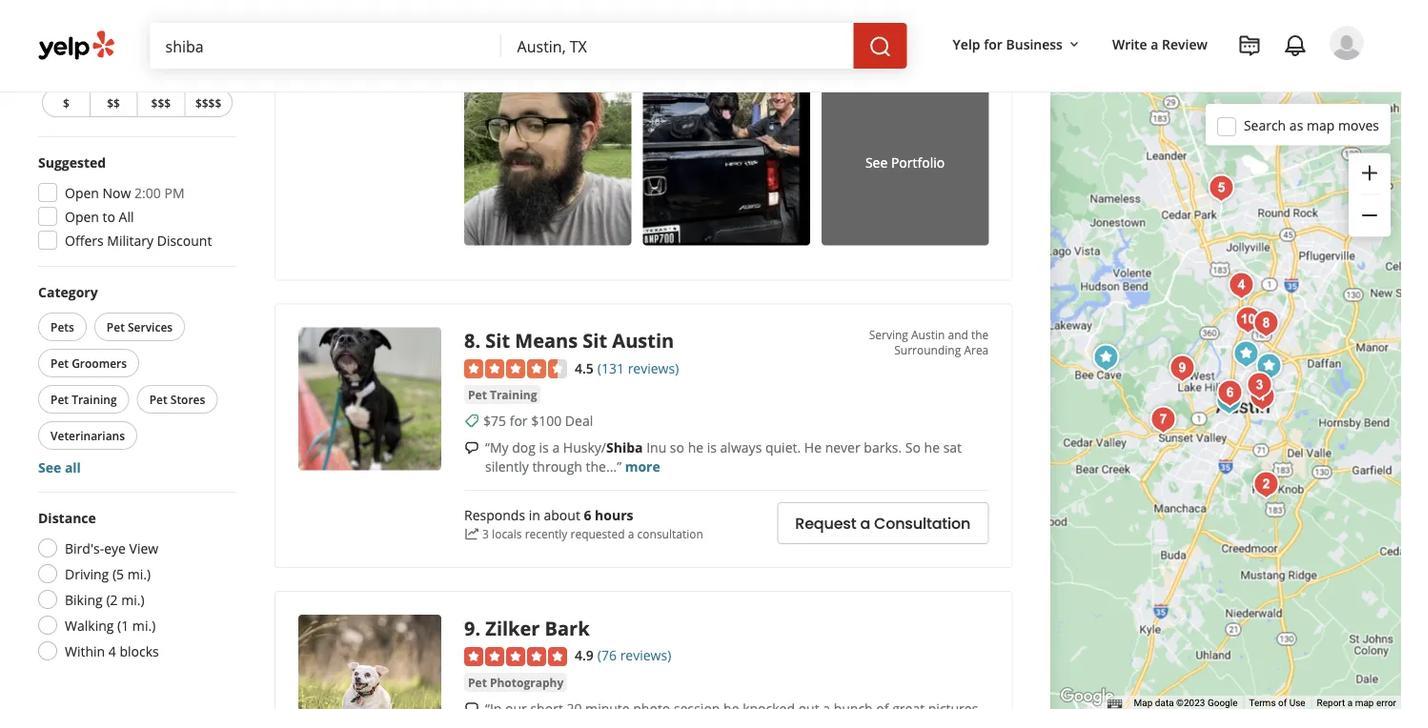 Task type: describe. For each thing, give the bounding box(es) containing it.
request a consultation button
[[777, 503, 989, 545]]

my
[[749, 23, 768, 41]]

offers military discount
[[65, 231, 212, 249]]

©2023
[[1176, 697, 1205, 709]]

16 locally owned v2 image
[[464, 0, 480, 13]]

filters
[[38, 20, 86, 41]]

google
[[1208, 697, 1238, 709]]

shiba ." more
[[508, 42, 592, 60]]

hours
[[595, 506, 633, 524]]

16 deal v2 image
[[464, 413, 480, 429]]

map region
[[1005, 17, 1402, 709]]

pm
[[164, 184, 185, 202]]

bird's-
[[65, 539, 104, 557]]

terms of use link
[[1249, 697, 1306, 709]]

military
[[107, 231, 154, 249]]

(76 reviews)
[[598, 647, 671, 665]]

2 pet training button from the left
[[464, 385, 541, 404]]

."
[[545, 42, 553, 60]]

group containing suggested
[[32, 153, 236, 255]]

barks.
[[864, 438, 902, 456]]

driving (5 mi.)
[[65, 565, 151, 583]]

of inside '"they were very patient and welcoming of my shy and sometimes stubborn 2 yr old'
[[732, 23, 745, 41]]

requested
[[571, 526, 625, 542]]

4
[[108, 642, 116, 660]]

moves
[[1338, 116, 1379, 134]]

biking
[[65, 591, 103, 609]]

(76
[[598, 647, 617, 665]]

4.5 star rating image
[[464, 360, 567, 379]]

2
[[956, 23, 964, 41]]

search image
[[869, 35, 892, 58]]

austin inside the serving austin and the surrounding area
[[911, 327, 945, 343]]

map data ©2023 google
[[1134, 697, 1238, 709]]

9 . zilker bark
[[464, 615, 590, 641]]

a down hours
[[628, 526, 634, 542]]

and inside the serving austin and the surrounding area
[[948, 327, 968, 343]]

pet for "pet services" button
[[107, 319, 125, 335]]

more link for "my dog is a husky/ shiba
[[625, 457, 660, 475]]

training for second pet training button from right
[[72, 391, 117, 407]]

write a review link
[[1105, 27, 1215, 61]]

review
[[1162, 35, 1208, 53]]

zilker bark image
[[298, 615, 441, 709]]

16 speech v2 image
[[464, 701, 480, 709]]

so
[[670, 438, 684, 456]]

write
[[1112, 35, 1147, 53]]

2 austin from the left
[[612, 328, 674, 354]]

for for $75
[[510, 412, 528, 430]]

alamo drafthouse cinema south lamar image
[[1210, 382, 1248, 420]]

see portfolio
[[866, 153, 945, 171]]

pets
[[51, 319, 74, 335]]

suggested
[[38, 153, 106, 171]]

reviews) for zilker bark
[[620, 647, 671, 665]]

pet stores
[[149, 391, 205, 407]]

inu so he is always quiet. he never barks. so he sat silently through the..."
[[485, 438, 962, 475]]

walking
[[65, 616, 114, 634]]

"they
[[485, 23, 520, 41]]

request a consultation
[[795, 513, 971, 535]]

1 horizontal spatial sit means sit austin image
[[1248, 305, 1286, 343]]

sit means sit austin link
[[486, 328, 674, 354]]

Near text field
[[517, 35, 839, 56]]

pet for pet stores button
[[149, 391, 167, 407]]

distance
[[38, 509, 96, 527]]

see for see all
[[38, 458, 61, 476]]

16 trending v2 image
[[464, 527, 480, 542]]

google image
[[1056, 684, 1119, 709]]

"they were very patient and welcoming of my shy and sometimes stubborn 2 yr old
[[485, 23, 979, 60]]

the
[[971, 327, 989, 343]]

$$$$
[[195, 95, 221, 111]]

pet for second pet training button
[[468, 387, 487, 403]]

very
[[557, 23, 584, 41]]

serving austin and the surrounding area
[[869, 327, 989, 358]]

"my
[[485, 438, 509, 456]]

1 horizontal spatial shiba
[[606, 438, 643, 456]]

terms
[[1249, 697, 1276, 709]]

0 vertical spatial more
[[557, 42, 592, 60]]

blocks
[[120, 642, 159, 660]]

map
[[1134, 697, 1153, 709]]

9
[[464, 615, 475, 641]]

for for yelp
[[984, 35, 1003, 53]]

pet stores button
[[137, 385, 218, 414]]

pet groomers
[[51, 355, 127, 371]]

(5
[[112, 565, 124, 583]]

he
[[804, 438, 822, 456]]

pet groomers button
[[38, 349, 139, 378]]

paws on chicon image
[[1241, 367, 1279, 405]]

yelp for business
[[953, 35, 1063, 53]]

$$ button
[[89, 88, 137, 117]]

pet photography button
[[464, 673, 567, 692]]

0 horizontal spatial sit means sit austin image
[[298, 328, 441, 470]]

report a map error link
[[1317, 697, 1397, 709]]

a for write
[[1151, 35, 1159, 53]]

as
[[1290, 116, 1303, 134]]

open to all
[[65, 207, 134, 225]]

surrounding
[[894, 342, 961, 358]]

now
[[103, 184, 131, 202]]

zippivet image
[[1223, 266, 1261, 305]]

write a review
[[1112, 35, 1208, 53]]

data
[[1155, 697, 1174, 709]]

group containing category
[[34, 282, 236, 477]]

2 he from the left
[[924, 438, 940, 456]]

(76 reviews) link
[[598, 645, 671, 665]]

notifications image
[[1284, 34, 1307, 57]]

"my dog is a husky/ shiba
[[485, 438, 643, 456]]

Find text field
[[165, 35, 487, 56]]

map for moves
[[1307, 116, 1335, 134]]

3 locals recently requested a consultation
[[482, 526, 703, 542]]

4.9
[[575, 647, 594, 665]]

$$
[[107, 95, 120, 111]]

8 . sit means sit austin
[[464, 328, 674, 354]]

means
[[515, 328, 578, 354]]

0 vertical spatial shiba
[[508, 42, 545, 60]]

1 horizontal spatial and
[[796, 23, 820, 41]]

$ button
[[42, 88, 89, 117]]

dog
[[512, 438, 536, 456]]

services
[[128, 319, 173, 335]]

camp zoo & pet ranch image
[[1145, 401, 1183, 439]]

$100
[[531, 412, 562, 430]]

sat
[[943, 438, 962, 456]]

yelp
[[953, 35, 981, 53]]

16 speech v2 image
[[464, 440, 480, 456]]

chili's image
[[1228, 335, 1266, 373]]

1 sit from the left
[[486, 328, 510, 354]]

pet services button
[[94, 313, 185, 341]]

none field near
[[517, 35, 839, 56]]

pet training link
[[464, 385, 541, 404]]

see all
[[38, 458, 81, 476]]



Task type: vqa. For each thing, say whether or not it's contained in the screenshot.
rightmost map
yes



Task type: locate. For each thing, give the bounding box(es) containing it.
1 horizontal spatial of
[[1278, 697, 1287, 709]]

ruby a. image
[[1330, 26, 1364, 60]]

zoom out image
[[1358, 204, 1381, 227]]

1 none field from the left
[[165, 35, 487, 56]]

0 vertical spatial mi.)
[[127, 565, 151, 583]]

karma dog training image
[[1211, 374, 1249, 412]]

0 horizontal spatial is
[[539, 438, 549, 456]]

more link down inu
[[625, 457, 660, 475]]

. left zilker
[[475, 615, 481, 641]]

1 horizontal spatial pet training button
[[464, 385, 541, 404]]

1 vertical spatial more
[[625, 457, 660, 475]]

info icon image
[[811, 0, 826, 12], [811, 0, 826, 12]]

0 horizontal spatial more
[[557, 42, 592, 60]]

(2
[[106, 591, 118, 609]]

pet photography
[[468, 674, 564, 690]]

1 horizontal spatial see
[[866, 153, 888, 171]]

old
[[485, 42, 505, 60]]

deal
[[565, 412, 593, 430]]

1 vertical spatial map
[[1355, 697, 1374, 709]]

0 horizontal spatial pet training
[[51, 391, 117, 407]]

pets button
[[38, 313, 87, 341]]

pet up 16 deal v2 image
[[468, 387, 487, 403]]

1 horizontal spatial training
[[490, 387, 537, 403]]

1 horizontal spatial for
[[984, 35, 1003, 53]]

eye
[[104, 539, 126, 557]]

map for error
[[1355, 697, 1374, 709]]

reviews) for sit means sit austin
[[628, 359, 679, 377]]

0 vertical spatial for
[[984, 35, 1003, 53]]

for right yr
[[984, 35, 1003, 53]]

1 horizontal spatial none field
[[517, 35, 839, 56]]

more down inu
[[625, 457, 660, 475]]

shiba
[[508, 42, 545, 60], [606, 438, 643, 456]]

0 horizontal spatial see
[[38, 458, 61, 476]]

0 vertical spatial of
[[732, 23, 745, 41]]

is inside inu so he is always quiet. he never barks. so he sat silently through the..."
[[707, 438, 717, 456]]

see all button
[[38, 458, 81, 476]]

1 pet training button from the left
[[38, 385, 129, 414]]

a up through
[[552, 438, 560, 456]]

all
[[119, 207, 134, 225]]

zilker bark image
[[1164, 349, 1202, 388]]

pet training down pet groomers 'button'
[[51, 391, 117, 407]]

. for 8
[[475, 328, 481, 354]]

16 chevron down v2 image
[[1067, 37, 1082, 52]]

a inside request a consultation button
[[860, 513, 870, 535]]

stubborn
[[895, 23, 953, 41]]

marufuku ramen image
[[1250, 347, 1289, 386]]

2 horizontal spatial and
[[948, 327, 968, 343]]

None search field
[[150, 23, 911, 69]]

within
[[65, 642, 105, 660]]

see inside group
[[38, 458, 61, 476]]

2 none field from the left
[[517, 35, 839, 56]]

0 horizontal spatial pet training button
[[38, 385, 129, 414]]

category
[[38, 283, 98, 301]]

map right as
[[1307, 116, 1335, 134]]

to
[[103, 207, 115, 225]]

mi.) right (2
[[121, 591, 145, 609]]

a right request
[[860, 513, 870, 535]]

a right report at the right of the page
[[1348, 697, 1353, 709]]

pet
[[107, 319, 125, 335], [51, 355, 69, 371], [468, 387, 487, 403], [51, 391, 69, 407], [149, 391, 167, 407], [468, 674, 487, 690]]

0 vertical spatial .
[[475, 328, 481, 354]]

1 horizontal spatial more link
[[625, 457, 660, 475]]

through
[[532, 457, 582, 475]]

1 horizontal spatial sit
[[583, 328, 607, 354]]

2 open from the top
[[65, 207, 99, 225]]

bark
[[545, 615, 590, 641]]

option group containing distance
[[32, 508, 236, 666]]

pet left services at the left of page
[[107, 319, 125, 335]]

1 horizontal spatial is
[[707, 438, 717, 456]]

responds
[[464, 506, 525, 524]]

for inside yelp for business button
[[984, 35, 1003, 53]]

see left portfolio
[[866, 153, 888, 171]]

yr
[[967, 23, 979, 41]]

zilker
[[486, 615, 540, 641]]

projects image
[[1238, 34, 1261, 57]]

is left always at the right bottom of page
[[707, 438, 717, 456]]

0 vertical spatial more link
[[557, 42, 592, 60]]

1 is from the left
[[539, 438, 549, 456]]

parmer lane pet hospital image
[[1203, 169, 1241, 207]]

is
[[539, 438, 549, 456], [707, 438, 717, 456]]

veterinarians
[[51, 428, 125, 443]]

mi.) for biking (2 mi.)
[[121, 591, 145, 609]]

pet training up $75
[[468, 387, 537, 403]]

0 horizontal spatial and
[[635, 23, 659, 41]]

walking (1 mi.)
[[65, 616, 156, 634]]

1 horizontal spatial pet training
[[468, 387, 537, 403]]

pet services
[[107, 319, 173, 335]]

0 horizontal spatial sit
[[486, 328, 510, 354]]

0 horizontal spatial shiba
[[508, 42, 545, 60]]

open for open now 2:00 pm
[[65, 184, 99, 202]]

price group
[[38, 58, 236, 121]]

terms of use
[[1249, 697, 1306, 709]]

training down pet groomers 'button'
[[72, 391, 117, 407]]

2 is from the left
[[707, 438, 717, 456]]

a for request
[[860, 513, 870, 535]]

1 horizontal spatial austin
[[911, 327, 945, 343]]

open
[[65, 184, 99, 202], [65, 207, 99, 225]]

a right write
[[1151, 35, 1159, 53]]

open up offers
[[65, 207, 99, 225]]

$
[[63, 95, 69, 111]]

austin right serving
[[911, 327, 945, 343]]

0 vertical spatial open
[[65, 184, 99, 202]]

park and bark image
[[1248, 466, 1286, 504]]

compassionate pet vet image
[[1244, 378, 1282, 416]]

sit means sit austin image
[[1248, 305, 1286, 343], [298, 328, 441, 470]]

is right dog
[[539, 438, 549, 456]]

so
[[905, 438, 921, 456]]

never
[[825, 438, 861, 456]]

0 vertical spatial see
[[866, 153, 888, 171]]

1 horizontal spatial more
[[625, 457, 660, 475]]

$$$
[[151, 95, 171, 111]]

sit right 8
[[486, 328, 510, 354]]

mi.) right the (5
[[127, 565, 151, 583]]

pet training button up veterinarians
[[38, 385, 129, 414]]

and left the the
[[948, 327, 968, 343]]

(1
[[117, 616, 129, 634]]

within 4 blocks
[[65, 642, 159, 660]]

more down very
[[557, 42, 592, 60]]

more
[[557, 42, 592, 60], [625, 457, 660, 475]]

map left 'error'
[[1355, 697, 1374, 709]]

price
[[38, 58, 71, 76]]

consultation
[[874, 513, 971, 535]]

pet inside 'link'
[[468, 674, 487, 690]]

pet for pet groomers 'button'
[[51, 355, 69, 371]]

0 horizontal spatial for
[[510, 412, 528, 430]]

1 horizontal spatial map
[[1355, 697, 1374, 709]]

1 vertical spatial open
[[65, 207, 99, 225]]

2 . from the top
[[475, 615, 481, 641]]

tadashi image
[[1087, 339, 1126, 377]]

1 horizontal spatial he
[[924, 438, 940, 456]]

and
[[635, 23, 659, 41], [796, 23, 820, 41], [948, 327, 968, 343]]

view
[[129, 539, 158, 557]]

and right shy
[[796, 23, 820, 41]]

training inside group
[[72, 391, 117, 407]]

pet up veterinarians
[[51, 391, 69, 407]]

none field find
[[165, 35, 487, 56]]

mi.) for walking (1 mi.)
[[132, 616, 156, 634]]

pet training button up $75
[[464, 385, 541, 404]]

pet left stores
[[149, 391, 167, 407]]

all
[[65, 458, 81, 476]]

were
[[523, 23, 554, 41]]

pet for second pet training button from right
[[51, 391, 69, 407]]

1 vertical spatial for
[[510, 412, 528, 430]]

zoom in image
[[1358, 162, 1381, 184]]

locals
[[492, 526, 522, 542]]

1 . from the top
[[475, 328, 481, 354]]

sit up 4.5 'link'
[[583, 328, 607, 354]]

1 he from the left
[[688, 438, 704, 456]]

2 vertical spatial mi.)
[[132, 616, 156, 634]]

None field
[[165, 35, 487, 56], [517, 35, 839, 56]]

pet training button
[[38, 385, 129, 414], [464, 385, 541, 404]]

0 horizontal spatial more link
[[557, 42, 592, 60]]

biking (2 mi.)
[[65, 591, 145, 609]]

group
[[32, 153, 236, 255], [1349, 153, 1391, 237], [34, 282, 236, 477]]

16 years in business v2 image
[[668, 0, 684, 13]]

0 horizontal spatial austin
[[612, 328, 674, 354]]

0 vertical spatial map
[[1307, 116, 1335, 134]]

shiba down were
[[508, 42, 545, 60]]

keyboard shortcuts image
[[1107, 699, 1123, 709]]

training
[[490, 387, 537, 403], [72, 391, 117, 407]]

(131 reviews)
[[598, 359, 679, 377]]

silently
[[485, 457, 529, 475]]

discount
[[157, 231, 212, 249]]

0 horizontal spatial map
[[1307, 116, 1335, 134]]

mi.) right the (1
[[132, 616, 156, 634]]

offers
[[65, 231, 104, 249]]

of left use
[[1278, 697, 1287, 709]]

8
[[464, 328, 475, 354]]

. for 9
[[475, 615, 481, 641]]

1 vertical spatial mi.)
[[121, 591, 145, 609]]

open up open to all
[[65, 184, 99, 202]]

see left all
[[38, 458, 61, 476]]

open for open to all
[[65, 207, 99, 225]]

0 horizontal spatial of
[[732, 23, 745, 41]]

a inside write a review 'link'
[[1151, 35, 1159, 53]]

user actions element
[[938, 24, 1391, 141]]

1 vertical spatial reviews)
[[620, 647, 671, 665]]

0 horizontal spatial none field
[[165, 35, 487, 56]]

inu
[[646, 438, 667, 456]]

reviews) right (76
[[620, 647, 671, 665]]

1 vertical spatial more link
[[625, 457, 660, 475]]

and right patient
[[635, 23, 659, 41]]

1 vertical spatial see
[[38, 458, 61, 476]]

always
[[720, 438, 762, 456]]

0 vertical spatial reviews)
[[628, 359, 679, 377]]

pet for pet photography button
[[468, 674, 487, 690]]

training down 4.5 star rating image
[[490, 387, 537, 403]]

1 vertical spatial .
[[475, 615, 481, 641]]

. up 4.5 star rating image
[[475, 328, 481, 354]]

1 austin from the left
[[911, 327, 945, 343]]

shiba up the..."
[[606, 438, 643, 456]]

see portfolio link
[[822, 78, 989, 246]]

recently
[[525, 526, 568, 542]]

see for see portfolio
[[866, 153, 888, 171]]

groomers
[[72, 355, 127, 371]]

1 open from the top
[[65, 184, 99, 202]]

pet inside 'button'
[[51, 355, 69, 371]]

option group
[[32, 508, 236, 666]]

the..."
[[586, 457, 622, 475]]

he
[[688, 438, 704, 456], [924, 438, 940, 456]]

a for report
[[1348, 697, 1353, 709]]

2 sit from the left
[[583, 328, 607, 354]]

$75
[[483, 412, 506, 430]]

in
[[529, 506, 540, 524]]

mi.) for driving (5 mi.)
[[127, 565, 151, 583]]

1 vertical spatial shiba
[[606, 438, 643, 456]]

of left my
[[732, 23, 745, 41]]

austin up (131 reviews) link
[[612, 328, 674, 354]]

3
[[482, 526, 489, 542]]

pet up 16 speech v2 image
[[468, 674, 487, 690]]

4.5 link
[[575, 357, 594, 378]]

zoom room dog training image
[[1229, 301, 1268, 339]]

4.9 star rating image
[[464, 647, 567, 666]]

business
[[1006, 35, 1063, 53]]

for right $75
[[510, 412, 528, 430]]

reviews) right the (131
[[628, 359, 679, 377]]

error
[[1377, 697, 1397, 709]]

1 vertical spatial of
[[1278, 697, 1287, 709]]

quiet.
[[765, 438, 801, 456]]

6
[[584, 506, 591, 524]]

pet down pets button in the left top of the page
[[51, 355, 69, 371]]

welcoming
[[662, 23, 729, 41]]

0 horizontal spatial training
[[72, 391, 117, 407]]

training for second pet training button
[[490, 387, 537, 403]]

more link down very
[[557, 42, 592, 60]]

report a map error
[[1317, 697, 1397, 709]]

more link for shiba ." more
[[557, 42, 592, 60]]

portfolio
[[891, 153, 945, 171]]

0 horizontal spatial he
[[688, 438, 704, 456]]



